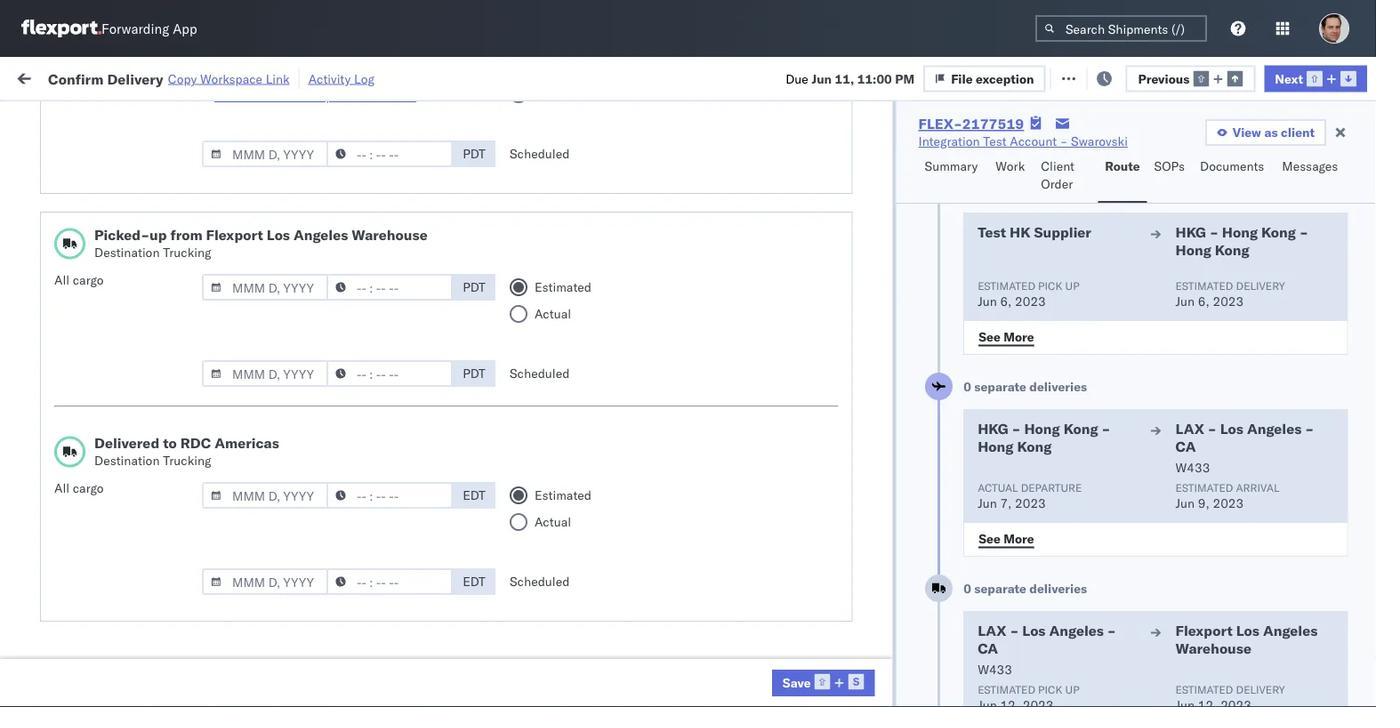 Task type: describe. For each thing, give the bounding box(es) containing it.
2023 for 10:05 am pdt, jul 20, 2023
[[219, 178, 250, 194]]

of
[[118, 530, 129, 546]]

9:00
[[85, 374, 112, 390]]

1 horizontal spatial lax - los angeles - ca w433
[[1176, 420, 1314, 476]]

2329631
[[819, 218, 873, 233]]

documents for the topmost "upload customs clearance documents" button
[[41, 265, 105, 280]]

route
[[1106, 158, 1141, 174]]

1 vertical spatial lax
[[978, 622, 1007, 640]]

los inside confirm pickup from los angeles international airport
[[161, 560, 181, 576]]

updated
[[319, 88, 366, 104]]

- inside 'link'
[[1061, 134, 1068, 149]]

pickup for schedule pickup from phoenix
[[97, 334, 135, 350]]

confirm arrival at cfs button
[[41, 373, 167, 392]]

2 edt from the top
[[463, 574, 486, 590]]

0 horizontal spatial exception
[[977, 71, 1035, 86]]

2 -- : -- -- text field from the top
[[327, 360, 453, 387]]

2026415
[[819, 609, 873, 625]]

beach,
[[199, 404, 238, 419]]

jul for 9:59 pm pdt, jul 2, 2023
[[169, 492, 185, 507]]

no
[[417, 110, 432, 124]]

9 resize handle column header from the left
[[1203, 138, 1224, 708]]

gaurav jawla
[[1233, 688, 1307, 703]]

integration inside integration test account - swarovski 'link'
[[919, 134, 981, 149]]

documents button
[[1194, 150, 1276, 203]]

0 vertical spatial upload customs clearance documents
[[41, 247, 195, 280]]

2 resize handle column header from the left
[[255, 138, 276, 708]]

angeles inside picked-up from flexport los angeles warehouse destination trucking
[[294, 226, 348, 244]]

mmm d, yyyy text field for third -- : -- -- text box from the top
[[202, 482, 328, 509]]

1 horizontal spatial exception
[[1099, 69, 1157, 85]]

2 schedule delivery appointment button from the top
[[41, 451, 219, 470]]

ocean for ocean fcl
[[343, 178, 379, 194]]

flex- up the save
[[781, 648, 819, 664]]

2, for 2:59 pm pdt, jun 2, 2023
[[192, 453, 204, 468]]

2 vertical spatial swarovski
[[727, 492, 784, 507]]

estimated inside estimated delivery jun 6, 2023
[[1176, 279, 1234, 292]]

view as client
[[1233, 125, 1316, 140]]

1 vertical spatial integration test account - swarovski
[[574, 178, 784, 194]]

1 apple so storage (do not use) from the top
[[458, 218, 650, 233]]

1 horizontal spatial work
[[996, 158, 1026, 174]]

Search Shipments (/) text field
[[1036, 15, 1208, 42]]

3 -- : -- -- text field from the top
[[327, 482, 453, 509]]

pm right 11:00
[[896, 71, 915, 86]]

hong up 7,
[[978, 438, 1014, 456]]

1 deliveries from the top
[[1030, 379, 1087, 395]]

client name
[[458, 146, 518, 159]]

1 appointment from the top
[[146, 178, 219, 193]]

1 scheduled from the top
[[510, 146, 570, 162]]

confirm for confirm pickup from o'hare international airport
[[41, 482, 86, 498]]

schedule pickup from long beach, california button
[[41, 403, 253, 440]]

summary
[[925, 158, 978, 174]]

track
[[453, 69, 481, 85]]

flex-2342352
[[781, 531, 873, 547]]

0 vertical spatial at
[[353, 69, 364, 85]]

gaurav
[[1233, 688, 1273, 703]]

see for hkg - hong kong - hong kong
[[979, 531, 1001, 547]]

filtered by:
[[18, 109, 82, 125]]

schedule pickup from los angeles international airport link
[[41, 207, 253, 243]]

1 schedule delivery appointment button from the top
[[41, 177, 219, 196]]

confirm for confirm delivery copy workspace link
[[48, 70, 104, 87]]

import work
[[150, 69, 224, 85]]

2023 inside estimated delivery jun 6, 2023
[[1213, 294, 1244, 309]]

container
[[895, 138, 942, 152]]

4 -- : -- -- text field from the top
[[327, 569, 453, 595]]

1 horizontal spatial ca
[[978, 640, 998, 658]]

account inside 'link'
[[1011, 134, 1058, 149]]

confirm pickup from los angeles, ca link
[[41, 285, 253, 321]]

batch
[[1278, 69, 1313, 85]]

from for confirm pickup from o'hare international airport
[[131, 482, 157, 498]]

flex- up flex-2221222
[[781, 453, 819, 468]]

0 vertical spatial upload customs clearance documents button
[[41, 246, 253, 283]]

1 horizontal spatial hkg
[[1176, 223, 1207, 241]]

delivery down workitem button
[[97, 178, 143, 193]]

angeles inside schedule pickup from los angeles international airport
[[191, 208, 236, 223]]

international inside confirm pickup from o'hare international airport
[[41, 500, 113, 515]]

0 horizontal spatial lax - los angeles - ca w433
[[978, 622, 1116, 678]]

1 vertical spatial w433
[[978, 662, 1012, 678]]

airport inside confirm pickup from o'hare international airport
[[116, 500, 156, 515]]

angeles up estimated pick up
[[1049, 622, 1104, 640]]

americas
[[215, 434, 279, 452]]

work
[[51, 65, 97, 89]]

upload customs clearance documents link for the topmost "upload customs clearance documents" button
[[41, 246, 253, 282]]

order
[[1042, 176, 1074, 192]]

2:59 pm pdt, jun 2, 2023
[[85, 453, 237, 468]]

flex-2221222
[[781, 492, 873, 507]]

flex- up the container numbers button on the right top
[[919, 115, 963, 133]]

mofu0618318
[[895, 178, 985, 194]]

documents for bottom "upload customs clearance documents" button
[[177, 648, 241, 663]]

departure
[[1021, 481, 1082, 494]]

2 flex-2310512 from the top
[[781, 374, 873, 390]]

4 resize handle column header from the left
[[428, 138, 449, 708]]

2132512
[[819, 453, 873, 468]]

1 (do from the top
[[561, 218, 587, 233]]

next button
[[1265, 65, 1368, 92]]

2177389
[[819, 413, 873, 429]]

up for estimated pick up jun 6, 2023
[[1065, 279, 1080, 292]]

1 vertical spatial upload customs clearance documents button
[[20, 647, 241, 666]]

2 0 separate deliveries from the top
[[964, 581, 1087, 597]]

jun inside estimated pick up jun 6, 2023
[[978, 294, 997, 309]]

2 vertical spatial upload
[[20, 648, 60, 663]]

numbers for container numbers
[[895, 153, 939, 166]]

flex-1835605
[[781, 688, 873, 703]]

1 air from the top
[[343, 218, 359, 233]]

from for schedule pickup from stockholm arlanda airport, stockholm, sweden
[[138, 599, 165, 615]]

1 horizontal spatial lax
[[1176, 420, 1205, 438]]

schedule pickup from long beach, california
[[41, 404, 238, 437]]

flex- up "flex-2342333"
[[781, 531, 819, 547]]

ca inside confirm pickup from los angeles, ca
[[41, 304, 58, 320]]

fcl
[[382, 178, 405, 194]]

2 horizontal spatial documents
[[1201, 158, 1265, 174]]

summary button
[[918, 150, 989, 203]]

0 horizontal spatial file exception
[[952, 71, 1035, 86]]

o'hare
[[161, 482, 200, 498]]

import work button
[[143, 57, 231, 97]]

1 vertical spatial swarovski
[[727, 178, 784, 194]]

cargo for picked-
[[73, 272, 104, 288]]

app
[[173, 20, 197, 37]]

ocean fcl
[[343, 178, 405, 194]]

flexport inside picked-up from flexport los angeles warehouse destination trucking
[[206, 226, 263, 244]]

1 -- : -- -- text field from the top
[[327, 141, 453, 167]]

supplier
[[1034, 223, 1092, 241]]

11 resize handle column header from the left
[[1345, 138, 1366, 708]]

205
[[409, 69, 432, 85]]

gvcu5265864
[[895, 413, 982, 429]]

pdt, for 2:59 pm pdt, jun 2, 2023
[[137, 453, 165, 468]]

20,
[[197, 178, 216, 194]]

2023 for 2:00 am pdt, aug 17, 2023
[[219, 257, 250, 272]]

1835605
[[819, 688, 873, 703]]

1 horizontal spatial hkg - hong kong - hong kong
[[1176, 223, 1309, 259]]

schedule delivery appointment link for 2nd schedule delivery appointment button from the top
[[41, 451, 219, 469]]

11:59 for 11:59 pm pdt, sep 11, 2023
[[85, 570, 119, 586]]

11:59 pm pdt, jul 2, 2023
[[85, 296, 241, 312]]

pm for 11:59 pm pdt, jul 2, 2023
[[122, 296, 142, 312]]

1 vertical spatial hkg - hong kong - hong kong
[[978, 420, 1111, 456]]

international for schedule
[[41, 226, 113, 241]]

more for hk
[[1004, 329, 1034, 344]]

5 air from the top
[[343, 570, 359, 586]]

client for client name
[[458, 146, 487, 159]]

0 horizontal spatial file
[[952, 71, 973, 86]]

los inside schedule pickup from los angeles international airport
[[168, 208, 188, 223]]

2 vertical spatial integration test account - swarovski
[[574, 492, 784, 507]]

confirm pickup from los angeles, ca
[[41, 286, 233, 320]]

0 vertical spatial on
[[435, 69, 449, 85]]

copy workspace link button
[[168, 71, 290, 86]]

delivery inside button
[[133, 530, 178, 546]]

workitem button
[[11, 142, 258, 159]]

2177519
[[963, 115, 1025, 133]]

mode
[[343, 146, 370, 159]]

jun inside estimated delivery jun 6, 2023
[[1176, 294, 1195, 309]]

see for test hk supplier
[[979, 329, 1001, 344]]

flex-2177519 link
[[919, 115, 1025, 133]]

all for picked-
[[54, 272, 70, 288]]

pm for 2:59 pm pdt, jun 2, 2023
[[115, 453, 134, 468]]

flex- down flex-2006088
[[781, 374, 819, 390]]

2 not from the top
[[590, 531, 615, 547]]

from for schedule pickup from long beach, california
[[138, 404, 165, 419]]

2 appointment from the top
[[146, 452, 219, 467]]

delivery left 'copy'
[[107, 70, 164, 87]]

estimated pick up
[[978, 683, 1080, 696]]

10:05
[[85, 178, 119, 194]]

1 horizontal spatial file
[[1074, 69, 1096, 85]]

1 vertical spatial upload customs clearance documents
[[20, 648, 241, 663]]

upload customs clearance documents link for bottom "upload customs clearance documents" button
[[20, 647, 241, 664]]

1 0 separate deliveries from the top
[[964, 379, 1087, 395]]

3 resize handle column header from the left
[[312, 138, 334, 708]]

arrival
[[90, 373, 126, 389]]

6 air from the top
[[343, 609, 359, 625]]

0 vertical spatial 11,
[[835, 71, 855, 86]]

2023 for 11:59 pm pdt, sep 11, 2023
[[224, 570, 255, 586]]

(0)
[[288, 69, 312, 85]]

1 so from the top
[[495, 218, 511, 233]]

1 not from the top
[[590, 218, 615, 233]]

flex- down flex-2377570
[[781, 688, 819, 703]]

angeles inside confirm pickup from los angeles international airport
[[184, 560, 229, 576]]

flexport los angeles warehouse
[[1176, 622, 1318, 658]]

flex-2377570
[[781, 648, 873, 664]]

schedule pickup from los angeles international airport
[[41, 208, 236, 241]]

2 2310512 from the top
[[819, 374, 873, 390]]

flex- up flex-2377570
[[781, 609, 819, 625]]

3 pdt from the top
[[463, 366, 486, 381]]

flex-2329631
[[781, 218, 873, 233]]

angeles inside flexport los angeles warehouse
[[1263, 622, 1318, 640]]

as
[[1265, 125, 1279, 140]]

jun inside 'estimated arrival jun 9, 2023'
[[1176, 496, 1195, 511]]

scheduled for picked-up from flexport los angeles warehouse
[[510, 366, 570, 381]]

9,
[[1198, 496, 1210, 511]]

am for 2:00 am pdt, aug 28, 2023
[[115, 218, 135, 233]]

8 resize handle column header from the left
[[980, 138, 1001, 708]]

3 air from the top
[[343, 374, 359, 390]]

pickup for schedule pickup from long beach, california
[[97, 404, 135, 419]]

schedule for stockholm
[[41, 599, 94, 615]]

from for schedule pickup from los angeles international airport
[[138, 208, 165, 223]]

0 horizontal spatial on
[[369, 88, 383, 104]]

next
[[1276, 71, 1304, 86]]

client name button
[[449, 142, 547, 159]]

due
[[786, 71, 809, 86]]

1 resize handle column header from the left
[[250, 138, 271, 708]]

trucking inside picked-up from flexport los angeles warehouse destination trucking
[[163, 245, 211, 260]]

3 storage from the top
[[515, 570, 558, 586]]

3 not from the top
[[590, 570, 615, 586]]

2 separate from the top
[[974, 581, 1027, 597]]

angeles up arrival
[[1247, 420, 1302, 438]]

confirm delivery copy workspace link
[[48, 70, 290, 87]]

3 (do from the top
[[561, 570, 587, 586]]

import
[[150, 69, 190, 85]]

Search Work text field
[[779, 64, 973, 90]]

workitem
[[20, 146, 66, 159]]

1 unknown from the top
[[85, 609, 140, 625]]

abcu1234560
[[895, 687, 983, 703]]

to
[[163, 434, 177, 452]]

am for 2:00 am pdt, aug 17, 2023
[[115, 257, 135, 272]]

delivered
[[94, 434, 160, 452]]

hong up departure
[[1024, 420, 1060, 438]]

airport,
[[88, 617, 132, 633]]

0 horizontal spatial hkg
[[978, 420, 1009, 438]]

1 0 from the top
[[964, 379, 971, 395]]

2389690
[[819, 296, 873, 312]]

jawla
[[1276, 688, 1307, 703]]

flex- up flex-2006088
[[781, 296, 819, 312]]

save button
[[772, 670, 875, 697]]

flex- down flex-2329631
[[781, 257, 819, 272]]

clearance for bottom "upload customs clearance documents" button upload customs clearance documents "link"
[[117, 648, 174, 663]]

see more for test hk supplier
[[979, 329, 1034, 344]]

lcl
[[382, 296, 404, 312]]

1 2310512 from the top
[[819, 257, 873, 272]]

7 air from the top
[[343, 648, 359, 664]]

picked-
[[94, 226, 150, 244]]

schedule pickup from phoenix
[[41, 334, 213, 350]]

test inside integration test account - swarovski 'link'
[[984, 134, 1007, 149]]

batch action
[[1278, 69, 1355, 85]]

pdt, for 10:05 am pdt, jul 20, 2023
[[146, 178, 174, 194]]

see more for hkg - hong kong - hong kong
[[979, 531, 1034, 547]]

10 resize handle column header from the left
[[1318, 138, 1340, 708]]

work button
[[989, 150, 1035, 203]]

3 apple from the top
[[458, 570, 491, 586]]

flex- up flex-2329631
[[781, 178, 819, 194]]

2 horizontal spatial ca
[[1176, 438, 1196, 456]]



Task type: locate. For each thing, give the bounding box(es) containing it.
2 vertical spatial up
[[1065, 683, 1080, 696]]

1 pdt from the top
[[463, 146, 486, 162]]

cargo for delivered
[[73, 481, 104, 496]]

ocean lcl
[[343, 296, 404, 312]]

6 schedule from the top
[[41, 599, 94, 615]]

schedule inside schedule pickup from long beach, california
[[41, 404, 94, 419]]

airport inside schedule pickup from los angeles international airport
[[116, 226, 156, 241]]

1 airport from the top
[[116, 226, 156, 241]]

clearance down 2:00 am pdt, aug 28, 2023
[[138, 247, 195, 263]]

ca up 'estimated arrival jun 9, 2023'
[[1176, 438, 1196, 456]]

schedule pickup from long beach, california link
[[41, 403, 253, 438]]

jul down 2:59 pm pdt, jun 2, 2023
[[169, 492, 185, 507]]

up for estimated pick up
[[1065, 683, 1080, 696]]

1 vertical spatial schedule delivery appointment
[[41, 452, 219, 467]]

4 mmm d, yyyy text field from the top
[[202, 482, 328, 509]]

1 ocean from the top
[[343, 178, 379, 194]]

11:59 up "schedule pickup from phoenix"
[[85, 296, 119, 312]]

flex-1835605 button
[[752, 683, 877, 708], [752, 683, 877, 708]]

appointment up o'hare
[[146, 452, 219, 467]]

pick inside estimated pick up jun 6, 2023
[[1038, 279, 1063, 292]]

see more button for hkg - hong kong - hong kong
[[968, 526, 1045, 553]]

2 vertical spatial so
[[495, 570, 511, 586]]

from inside schedule pickup from los angeles international airport
[[138, 208, 165, 223]]

from inside picked-up from flexport los angeles warehouse destination trucking
[[170, 226, 203, 244]]

1 see from the top
[[979, 329, 1001, 344]]

at inside button
[[129, 373, 141, 389]]

upload customs clearance documents link down "picked-"
[[41, 246, 253, 282]]

1 cargo from the top
[[73, 272, 104, 288]]

estimated inside estimated pick up jun 6, 2023
[[978, 279, 1036, 292]]

0 vertical spatial hkg - hong kong - hong kong
[[1176, 223, 1309, 259]]

previous button
[[1126, 65, 1256, 92]]

3 so from the top
[[495, 570, 511, 586]]

flex-2342333 button
[[752, 566, 877, 591], [752, 566, 877, 591]]

2 deliveries from the top
[[1030, 581, 1087, 597]]

delivery right of
[[133, 530, 178, 546]]

up inside estimated pick up jun 6, 2023
[[1065, 279, 1080, 292]]

trucking inside the delivered to rdc americas destination trucking
[[163, 453, 211, 469]]

actual inside actual departure jun 7, 2023
[[978, 481, 1018, 494]]

0 vertical spatial (do
[[561, 218, 587, 233]]

confirm pickup from los angeles international airport
[[41, 560, 229, 594]]

pickup inside confirm pickup from o'hare international airport
[[90, 482, 128, 498]]

1 see more button from the top
[[968, 324, 1045, 351]]

9:00 pm pdt, aug 16, 2023
[[85, 374, 249, 390]]

jul up phoenix
[[176, 296, 193, 312]]

2, for 9:59 pm pdt, jul 2, 2023
[[188, 492, 200, 507]]

2310512 down '2006088'
[[819, 374, 873, 390]]

destination inside picked-up from flexport los angeles warehouse destination trucking
[[94, 245, 160, 260]]

2023 for 2:00 am pdt, aug 28, 2023
[[219, 218, 250, 233]]

0 vertical spatial clearance
[[138, 247, 195, 263]]

pickup up airport,
[[97, 599, 135, 615]]

forwarding
[[101, 20, 169, 37]]

2, for 11:59 pm pdt, jul 2, 2023
[[196, 296, 207, 312]]

w433 up 9,
[[1176, 460, 1210, 476]]

pick for estimated pick up jun 6, 2023
[[1038, 279, 1063, 292]]

confirm pickup from los angeles international airport button
[[41, 559, 253, 597]]

0 vertical spatial separate
[[974, 379, 1027, 395]]

work
[[193, 69, 224, 85], [996, 158, 1026, 174]]

trucking down rdc
[[163, 453, 211, 469]]

cargo down 2:59
[[73, 481, 104, 496]]

customs inside the upload customs clearance documents
[[85, 247, 135, 263]]

mmm d, yyyy text field for fourth -- : -- -- text box from the bottom of the page
[[202, 141, 328, 167]]

exception up '2177519'
[[977, 71, 1035, 86]]

2023 for estimated pick up jun 6, 2023
[[1015, 294, 1046, 309]]

schedule delivery appointment link
[[41, 177, 219, 194], [41, 451, 219, 469]]

aug left '28,'
[[169, 218, 193, 233]]

pm up schedule pickup from stockholm arlanda airport, stockholm, sweden
[[122, 570, 142, 586]]

schedule inside schedule pickup from stockholm arlanda airport, stockholm, sweden
[[41, 599, 94, 615]]

-- : -- -- text field
[[327, 141, 453, 167], [327, 360, 453, 387], [327, 482, 453, 509], [327, 569, 453, 595]]

from inside schedule pickup from stockholm arlanda airport, stockholm, sweden
[[138, 599, 165, 615]]

kong
[[1262, 223, 1296, 241], [1215, 241, 1250, 259], [1064, 420, 1098, 438], [1017, 438, 1052, 456]]

file exception button
[[1046, 64, 1168, 90], [1046, 64, 1168, 90], [924, 65, 1046, 92], [924, 65, 1046, 92]]

arrival
[[1236, 481, 1280, 494]]

0 vertical spatial edt
[[463, 488, 486, 503]]

2 scheduled from the top
[[510, 366, 570, 381]]

upload customs clearance documents link down airport,
[[20, 647, 241, 664]]

from for confirm pickup from los angeles, ca
[[131, 286, 157, 302]]

ocean left the fcl
[[343, 178, 379, 194]]

file exception down search shipments (/) text box
[[1074, 69, 1157, 85]]

aug left 16,
[[169, 374, 192, 390]]

flexport. image
[[21, 20, 101, 37]]

from inside schedule pickup from phoenix link
[[138, 334, 165, 350]]

pickup for schedule pickup from los angeles international airport
[[97, 208, 135, 223]]

lax
[[1176, 420, 1205, 438], [978, 622, 1007, 640]]

2 ocean from the top
[[343, 296, 379, 312]]

see more down 7,
[[979, 531, 1034, 547]]

rdc
[[180, 434, 211, 452]]

file up flex-2177519
[[952, 71, 973, 86]]

pdt, for 9:00 pm pdt, aug 16, 2023
[[137, 374, 165, 390]]

flex-2026415
[[781, 609, 873, 625]]

mmm d, yyyy text field down chambers
[[202, 141, 328, 167]]

2 delivery from the top
[[1236, 683, 1285, 696]]

scheduled
[[510, 146, 570, 162], [510, 366, 570, 381], [510, 574, 570, 590]]

0 horizontal spatial 11,
[[202, 570, 221, 586]]

3 airport from the top
[[116, 578, 156, 594]]

1 vertical spatial pdt
[[463, 279, 486, 295]]

mmm d, yyyy text field for third -- : -- -- text box from the bottom
[[202, 360, 328, 387]]

airport for schedule
[[116, 226, 156, 241]]

6, inside estimated pick up jun 6, 2023
[[1000, 294, 1012, 309]]

delivery
[[1236, 279, 1285, 292], [1236, 683, 1285, 696]]

confirm pickup from los angeles, ca button
[[41, 285, 253, 323]]

action
[[1316, 69, 1355, 85]]

pickup for schedule pickup from stockholm arlanda airport, stockholm, sweden
[[97, 599, 135, 615]]

2 vertical spatial apple
[[458, 570, 491, 586]]

1 vertical spatial not
[[590, 531, 615, 547]]

los
[[168, 208, 188, 223], [267, 226, 290, 244], [161, 286, 181, 302], [1221, 420, 1244, 438], [161, 560, 181, 576], [1023, 622, 1046, 640], [1237, 622, 1260, 640]]

3 international from the top
[[41, 578, 113, 594]]

client inside "button"
[[1042, 158, 1075, 174]]

natalie chambers updated on jun 5
[[215, 88, 417, 104]]

pdt,
[[146, 178, 174, 194], [138, 218, 166, 233], [138, 257, 166, 272], [145, 296, 173, 312], [137, 374, 165, 390], [137, 453, 165, 468], [137, 492, 165, 507], [145, 570, 173, 586]]

pickup inside schedule pickup from stockholm arlanda airport, stockholm, sweden
[[97, 599, 135, 615]]

pdt, for 11:59 pm pdt, sep 11, 2023
[[145, 570, 173, 586]]

numbers for mbl/mawb numbers
[[1077, 146, 1123, 159]]

1 more from the top
[[1004, 329, 1034, 344]]

1 vertical spatial lax - los angeles - ca w433
[[978, 622, 1116, 678]]

see more down estimated pick up jun 6, 2023 at the right
[[979, 329, 1034, 344]]

2 more from the top
[[1004, 531, 1034, 547]]

0 vertical spatial see more
[[979, 329, 1034, 344]]

1 see more from the top
[[979, 329, 1034, 344]]

2 0 from the top
[[964, 581, 971, 597]]

schedule up california
[[41, 404, 94, 419]]

2310512
[[819, 257, 873, 272], [819, 374, 873, 390]]

from inside confirm pickup from los angeles, ca
[[131, 286, 157, 302]]

2 unknown from the top
[[85, 648, 140, 664]]

7,
[[1000, 496, 1012, 511]]

2 vertical spatial ca
[[978, 640, 998, 658]]

see down estimated pick up jun 6, 2023 at the right
[[979, 329, 1001, 344]]

0
[[964, 379, 971, 395], [964, 581, 971, 597]]

pdt, for 9:59 pm pdt, jul 2, 2023
[[137, 492, 165, 507]]

lax up estimated pick up
[[978, 622, 1007, 640]]

aug for 28,
[[169, 218, 193, 233]]

0 vertical spatial all
[[54, 272, 70, 288]]

lax up 9,
[[1176, 420, 1205, 438]]

pickup down 2:59
[[90, 482, 128, 498]]

1 vertical spatial 0
[[964, 581, 971, 597]]

2 trucking from the top
[[163, 453, 211, 469]]

2 (do from the top
[[561, 531, 587, 547]]

jul
[[177, 178, 194, 194], [176, 296, 193, 312], [169, 492, 185, 507]]

los inside confirm pickup from los angeles, ca
[[161, 286, 181, 302]]

schedule
[[41, 178, 94, 193], [41, 208, 94, 223], [41, 334, 94, 350], [41, 404, 94, 419], [41, 452, 94, 467], [41, 599, 94, 615]]

batch action button
[[1250, 64, 1367, 90]]

flex-2389690
[[781, 296, 873, 312]]

flex-2177389
[[781, 413, 873, 429]]

schedule for long
[[41, 404, 94, 419]]

3 unknown from the top
[[85, 688, 140, 703]]

1 all from the top
[[54, 272, 70, 288]]

trucking down '28,'
[[163, 245, 211, 260]]

0 vertical spatial pdt
[[463, 146, 486, 162]]

jul for 11:59 pm pdt, jul 2, 2023
[[176, 296, 193, 312]]

4 air from the top
[[343, 492, 359, 507]]

stockholm,
[[135, 617, 199, 633]]

2:00 am pdt, aug 28, 2023
[[85, 218, 250, 233]]

0 vertical spatial more
[[1004, 329, 1034, 344]]

pm right "9:00"
[[115, 374, 134, 390]]

at left cfs
[[129, 373, 141, 389]]

1 2:00 from the top
[[85, 218, 112, 233]]

2 all cargo from the top
[[54, 481, 104, 496]]

0 vertical spatial upload customs clearance documents link
[[41, 246, 253, 282]]

confirm inside confirm pickup from los angeles international airport
[[41, 560, 86, 576]]

destination down "picked-"
[[94, 245, 160, 260]]

1 horizontal spatial flexport
[[1176, 622, 1233, 640]]

angeles up jawla
[[1263, 622, 1318, 640]]

apple so storage (do not use)
[[458, 218, 650, 233], [458, 531, 650, 547], [458, 570, 650, 586]]

1 storage from the top
[[515, 218, 558, 233]]

confirm down proof
[[41, 560, 86, 576]]

pdt, for 11:59 pm pdt, jul 2, 2023
[[145, 296, 173, 312]]

0 horizontal spatial lax
[[978, 622, 1007, 640]]

upload inside "upload proof of delivery" link
[[41, 530, 81, 546]]

delivery for estimated delivery jun 6, 2023
[[1236, 279, 1285, 292]]

1 vertical spatial hkg
[[978, 420, 1009, 438]]

2260661
[[819, 178, 873, 194]]

destination inside the delivered to rdc americas destination trucking
[[94, 453, 160, 469]]

mmm d, yyyy text field down picked-up from flexport los angeles warehouse destination trucking
[[202, 274, 328, 301]]

2 schedule delivery appointment from the top
[[41, 452, 219, 467]]

flex- up 'flex-2132512'
[[781, 413, 819, 429]]

pickup up the arrival
[[97, 334, 135, 350]]

2 apple from the top
[[458, 531, 491, 547]]

MMM D, YYYY text field
[[202, 569, 328, 595]]

swarovski up flex-2329631
[[727, 178, 784, 194]]

0 vertical spatial 11:59
[[85, 296, 119, 312]]

2 see more button from the top
[[968, 526, 1045, 553]]

angeles up stockholm
[[184, 560, 229, 576]]

los inside flexport los angeles warehouse
[[1237, 622, 1260, 640]]

flex-2132512
[[781, 453, 873, 468]]

2 apple so storage (do not use) from the top
[[458, 531, 650, 547]]

link
[[266, 71, 290, 86]]

1 11:59 from the top
[[85, 296, 119, 312]]

upload customs clearance documents down airport,
[[20, 648, 241, 663]]

schedule delivery appointment link down workitem button
[[41, 177, 219, 194]]

hkg - hong kong - hong kong up estimated delivery jun 6, 2023
[[1176, 223, 1309, 259]]

all cargo for picked-
[[54, 272, 104, 288]]

2023 inside estimated pick up jun 6, 2023
[[1015, 294, 1046, 309]]

confirm pickup from los angeles international airport link
[[41, 559, 253, 595]]

messages button
[[1276, 150, 1348, 203]]

all
[[54, 272, 70, 288], [54, 481, 70, 496]]

2:00 for 2:00 am pdt, aug 17, 2023
[[85, 257, 112, 272]]

more down estimated pick up jun 6, 2023 at the right
[[1004, 329, 1034, 344]]

1 all cargo from the top
[[54, 272, 104, 288]]

2310512 up 2389690
[[819, 257, 873, 272]]

1 vertical spatial scheduled
[[510, 366, 570, 381]]

1 vertical spatial use)
[[618, 531, 650, 547]]

see more
[[979, 329, 1034, 344], [979, 531, 1034, 547]]

0 vertical spatial trucking
[[163, 245, 211, 260]]

see
[[979, 329, 1001, 344], [979, 531, 1001, 547]]

flexport inside flexport los angeles warehouse
[[1176, 622, 1233, 640]]

pickup for confirm pickup from o'hare international airport
[[90, 482, 128, 498]]

confirm for confirm arrival at cfs
[[41, 373, 86, 389]]

2 so from the top
[[495, 531, 511, 547]]

flex- down flex-2389690 at the top
[[781, 335, 819, 351]]

0 vertical spatial unknown
[[85, 609, 140, 625]]

unknown
[[85, 609, 140, 625], [85, 648, 140, 664], [85, 688, 140, 703]]

2 mmm d, yyyy text field from the top
[[202, 274, 328, 301]]

pdt, for 2:00 am pdt, aug 17, 2023
[[138, 257, 166, 272]]

all cargo
[[54, 272, 104, 288], [54, 481, 104, 496]]

clearance inside the upload customs clearance documents
[[138, 247, 195, 263]]

jul for 10:05 am pdt, jul 20, 2023
[[177, 178, 194, 194]]

ocean left lcl
[[343, 296, 379, 312]]

0 horizontal spatial warehouse
[[352, 226, 428, 244]]

schedule down workitem
[[41, 178, 94, 193]]

2 vertical spatial scheduled
[[510, 574, 570, 590]]

pickup inside schedule pickup from los angeles international airport
[[97, 208, 135, 223]]

9:59 pm pdt, jul 2, 2023
[[85, 492, 234, 507]]

customs down airport,
[[63, 648, 113, 663]]

1 vertical spatial am
[[115, 218, 135, 233]]

all cargo for delivered
[[54, 481, 104, 496]]

MMM D, YYYY text field
[[202, 141, 328, 167], [202, 274, 328, 301], [202, 360, 328, 387], [202, 482, 328, 509]]

confirm down 2:59
[[41, 482, 86, 498]]

all cargo down "picked-"
[[54, 272, 104, 288]]

from inside schedule pickup from long beach, california
[[138, 404, 165, 419]]

1 vertical spatial documents
[[41, 265, 105, 280]]

1 vertical spatial flex-2310512
[[781, 374, 873, 390]]

pickup inside confirm pickup from los angeles international airport
[[90, 560, 128, 576]]

los inside picked-up from flexport los angeles warehouse destination trucking
[[267, 226, 290, 244]]

storage
[[515, 218, 558, 233], [515, 531, 558, 547], [515, 570, 558, 586]]

2 schedule from the top
[[41, 208, 94, 223]]

confirm inside confirm pickup from los angeles, ca
[[41, 286, 86, 302]]

pickup inside confirm pickup from los angeles, ca
[[90, 286, 128, 302]]

0 vertical spatial flex-2310512
[[781, 257, 873, 272]]

test hk supplier
[[978, 223, 1092, 241]]

2 use) from the top
[[618, 531, 650, 547]]

documents
[[1201, 158, 1265, 174], [41, 265, 105, 280], [177, 648, 241, 663]]

0 vertical spatial lax - los angeles - ca w433
[[1176, 420, 1314, 476]]

numbers inside 'button'
[[1077, 146, 1123, 159]]

see down 7,
[[979, 531, 1001, 547]]

international inside schedule pickup from los angeles international airport
[[41, 226, 113, 241]]

mmm d, yyyy text field for -- : -- -- text field
[[202, 274, 328, 301]]

estimated inside 'estimated arrival jun 9, 2023'
[[1176, 481, 1234, 494]]

view
[[1233, 125, 1262, 140]]

jul left "20,"
[[177, 178, 194, 194]]

angeles down ocean fcl
[[294, 226, 348, 244]]

appointment up 2:00 am pdt, aug 28, 2023
[[146, 178, 219, 193]]

2 see from the top
[[979, 531, 1001, 547]]

1 vertical spatial schedule delivery appointment link
[[41, 451, 219, 469]]

2023 for 2:59 pm pdt, jun 2, 2023
[[207, 453, 237, 468]]

11:59 pm pdt, sep 11, 2023
[[85, 570, 255, 586]]

more
[[1004, 329, 1034, 344], [1004, 531, 1034, 547]]

0 vertical spatial 2310512
[[819, 257, 873, 272]]

1 use) from the top
[[618, 218, 650, 233]]

am for 10:05 am pdt, jul 20, 2023
[[122, 178, 143, 194]]

aug for 16,
[[169, 374, 192, 390]]

1 international from the top
[[41, 226, 113, 241]]

pm right 9:59
[[115, 492, 134, 507]]

4 schedule from the top
[[41, 404, 94, 419]]

risk
[[367, 69, 388, 85]]

6, inside estimated delivery jun 6, 2023
[[1198, 294, 1210, 309]]

from for confirm pickup from los angeles international airport
[[131, 560, 157, 576]]

0 horizontal spatial work
[[193, 69, 224, 85]]

11:59 down upload proof of delivery button
[[85, 570, 119, 586]]

scheduled for delivered to rdc americas
[[510, 574, 570, 590]]

clearance down stockholm,
[[117, 648, 174, 663]]

clearance for upload customs clearance documents "link" related to the topmost "upload customs clearance documents" button
[[138, 247, 195, 263]]

from for picked-up from flexport los angeles warehouse destination trucking
[[170, 226, 203, 244]]

1 vertical spatial (do
[[561, 531, 587, 547]]

1 pick from the top
[[1038, 279, 1063, 292]]

pickup for confirm pickup from los angeles, ca
[[90, 286, 128, 302]]

client for client order
[[1042, 158, 1075, 174]]

1 vertical spatial apple so storage (do not use)
[[458, 531, 650, 547]]

on
[[611, 296, 629, 312], [727, 296, 745, 312], [611, 648, 629, 664], [727, 648, 745, 664]]

international for confirm
[[41, 578, 113, 594]]

schedule delivery appointment link up confirm pickup from o'hare international airport
[[41, 451, 219, 469]]

delivery for estimated delivery
[[1236, 683, 1285, 696]]

integration test account - swarovski
[[919, 134, 1129, 149], [574, 178, 784, 194], [574, 492, 784, 507]]

swarovski up 'route'
[[1072, 134, 1129, 149]]

1 horizontal spatial at
[[353, 69, 364, 85]]

2023 inside 'estimated arrival jun 9, 2023'
[[1213, 496, 1244, 511]]

6 resize handle column header from the left
[[722, 138, 743, 708]]

2 11:59 from the top
[[85, 570, 119, 586]]

1 vertical spatial on
[[369, 88, 383, 104]]

mmm d, yyyy text field down americas
[[202, 482, 328, 509]]

2:00 for 2:00 am pdt, aug 28, 2023
[[85, 218, 112, 233]]

flex-2260661
[[781, 178, 873, 194]]

flexport up estimated delivery
[[1176, 622, 1233, 640]]

0 vertical spatial appointment
[[146, 178, 219, 193]]

schedule inside schedule pickup from phoenix link
[[41, 334, 94, 350]]

warehouse down the fcl
[[352, 226, 428, 244]]

separate up gvcu5265864
[[974, 379, 1027, 395]]

1 flex-2310512 from the top
[[781, 257, 873, 272]]

2023 for 9:00 pm pdt, aug 16, 2023
[[218, 374, 249, 390]]

2023 inside actual departure jun 7, 2023
[[1015, 496, 1046, 511]]

chambers
[[258, 88, 316, 104]]

delivery inside estimated delivery jun 6, 2023
[[1236, 279, 1285, 292]]

schedule delivery appointment link for 1st schedule delivery appointment button
[[41, 177, 219, 194]]

flex-2132512 button
[[752, 448, 877, 473], [752, 448, 877, 473]]

0 vertical spatial apple so storage (do not use)
[[458, 218, 650, 233]]

1 vertical spatial 2:00
[[85, 257, 112, 272]]

trucking
[[163, 245, 211, 260], [163, 453, 211, 469]]

w433 up estimated pick up
[[978, 662, 1012, 678]]

1 horizontal spatial w433
[[1176, 460, 1210, 476]]

0 vertical spatial up
[[150, 226, 167, 244]]

international inside confirm pickup from los angeles international airport
[[41, 578, 113, 594]]

pm down delivered
[[115, 453, 134, 468]]

upload customs clearance documents button down airport,
[[20, 647, 241, 666]]

confirm for confirm pickup from los angeles, ca
[[41, 286, 86, 302]]

from inside confirm pickup from los angeles international airport
[[131, 560, 157, 576]]

1 vertical spatial appointment
[[146, 452, 219, 467]]

1 vertical spatial 11:59
[[85, 570, 119, 586]]

on
[[435, 69, 449, 85], [369, 88, 383, 104]]

1 vertical spatial destination
[[94, 453, 160, 469]]

documents inside the upload customs clearance documents
[[41, 265, 105, 280]]

more down 7,
[[1004, 531, 1034, 547]]

2023 for 9:59 pm pdt, jul 2, 2023
[[203, 492, 234, 507]]

forwarding app
[[101, 20, 197, 37]]

3 scheduled from the top
[[510, 574, 570, 590]]

0 horizontal spatial at
[[129, 373, 141, 389]]

pm for 9:59 pm pdt, jul 2, 2023
[[115, 492, 134, 507]]

hkg - hong kong - hong kong up departure
[[978, 420, 1111, 456]]

swarovski inside 'link'
[[1072, 134, 1129, 149]]

customs for the topmost "upload customs clearance documents" button
[[85, 247, 135, 263]]

hong down documents button
[[1222, 223, 1258, 241]]

aug for 17,
[[169, 257, 193, 272]]

1 vertical spatial warehouse
[[1176, 640, 1252, 658]]

sops
[[1155, 158, 1186, 174]]

schedule for phoenix
[[41, 334, 94, 350]]

3 schedule from the top
[[41, 334, 94, 350]]

0 vertical spatial lax
[[1176, 420, 1205, 438]]

all cargo down 2:59
[[54, 481, 104, 496]]

0 vertical spatial w433
[[1176, 460, 1210, 476]]

flex- down flex-2342352
[[781, 570, 819, 586]]

customs for bottom "upload customs clearance documents" button
[[63, 648, 113, 663]]

client up order
[[1042, 158, 1075, 174]]

2 6, from the left
[[1198, 294, 1210, 309]]

1 6, from the left
[[1000, 294, 1012, 309]]

numbers inside container numbers
[[895, 153, 939, 166]]

jun inside actual departure jun 7, 2023
[[978, 496, 997, 511]]

1 vertical spatial work
[[996, 158, 1026, 174]]

schedule for los
[[41, 208, 94, 223]]

2 cargo from the top
[[73, 481, 104, 496]]

2 pdt from the top
[[463, 279, 486, 295]]

1 vertical spatial aug
[[169, 257, 193, 272]]

5 schedule from the top
[[41, 452, 94, 467]]

11,
[[835, 71, 855, 86], [202, 570, 221, 586]]

2 air from the top
[[343, 257, 359, 272]]

0 vertical spatial 2,
[[196, 296, 207, 312]]

1 horizontal spatial documents
[[177, 648, 241, 663]]

1 mmm d, yyyy text field from the top
[[202, 141, 328, 167]]

(do
[[561, 218, 587, 233], [561, 531, 587, 547], [561, 570, 587, 586]]

pickup inside schedule pickup from long beach, california
[[97, 404, 135, 419]]

2342352
[[819, 531, 873, 547]]

flex-2342352 button
[[752, 526, 877, 551], [752, 526, 877, 551]]

confirm for confirm pickup from los angeles international airport
[[41, 560, 86, 576]]

11:59 for 11:59 pm pdt, jul 2, 2023
[[85, 296, 119, 312]]

warehouse inside flexport los angeles warehouse
[[1176, 640, 1252, 658]]

confirm inside confirm pickup from o'hare international airport
[[41, 482, 86, 498]]

0 vertical spatial jul
[[177, 178, 194, 194]]

international up proof
[[41, 500, 113, 515]]

1 horizontal spatial on
[[435, 69, 449, 85]]

hong
[[1222, 223, 1258, 241], [1176, 241, 1212, 259], [1024, 420, 1060, 438], [978, 438, 1014, 456]]

schedule pickup from phoenix link
[[41, 333, 213, 351]]

operator
[[1233, 146, 1276, 159]]

ocean for ocean lcl
[[343, 296, 379, 312]]

0 vertical spatial not
[[590, 218, 615, 233]]

documents down view
[[1201, 158, 1265, 174]]

all for delivered
[[54, 481, 70, 496]]

flex-2310512 down flex-2329631
[[781, 257, 873, 272]]

hong up estimated delivery jun 6, 2023
[[1176, 241, 1212, 259]]

0 horizontal spatial client
[[458, 146, 487, 159]]

-- : -- -- text field
[[327, 274, 453, 301]]

2, down the delivered to rdc americas destination trucking
[[188, 492, 200, 507]]

0 vertical spatial storage
[[515, 218, 558, 233]]

more for -
[[1004, 531, 1034, 547]]

1 trucking from the top
[[163, 245, 211, 260]]

schedule inside schedule pickup from los angeles international airport
[[41, 208, 94, 223]]

flex- down 'flex-2132512'
[[781, 492, 819, 507]]

upload left proof
[[41, 530, 81, 546]]

flex- down flex-2260661
[[781, 218, 819, 233]]

upload proof of delivery button
[[41, 529, 178, 549]]

1 vertical spatial 2310512
[[819, 374, 873, 390]]

1 separate from the top
[[974, 379, 1027, 395]]

760
[[327, 69, 350, 85]]

5 resize handle column header from the left
[[544, 138, 565, 708]]

delivery up confirm pickup from o'hare international airport
[[97, 452, 143, 467]]

1 vertical spatial pick
[[1038, 683, 1063, 696]]

upload inside the upload customs clearance documents
[[41, 247, 81, 263]]

customs down "picked-"
[[85, 247, 135, 263]]

1 destination from the top
[[94, 245, 160, 260]]

3 mmm d, yyyy text field from the top
[[202, 360, 328, 387]]

1 vertical spatial storage
[[515, 531, 558, 547]]

3 apple so storage (do not use) from the top
[[458, 570, 650, 586]]

see more button down 7,
[[968, 526, 1045, 553]]

documents down sweden
[[177, 648, 241, 663]]

2 vertical spatial pdt
[[463, 366, 486, 381]]

pdt, for 2:00 am pdt, aug 28, 2023
[[138, 218, 166, 233]]

1 vertical spatial so
[[495, 531, 511, 547]]

airport inside confirm pickup from los angeles international airport
[[116, 578, 156, 594]]

cargo down "picked-"
[[73, 272, 104, 288]]

warehouse inside picked-up from flexport los angeles warehouse destination trucking
[[352, 226, 428, 244]]

1 vertical spatial upload
[[41, 530, 81, 546]]

ca up "schedule pickup from phoenix"
[[41, 304, 58, 320]]

1 vertical spatial apple
[[458, 531, 491, 547]]

at left risk
[[353, 69, 364, 85]]

2 pick from the top
[[1038, 683, 1063, 696]]

swarovski
[[1072, 134, 1129, 149], [727, 178, 784, 194], [727, 492, 784, 507]]

2 vertical spatial (do
[[561, 570, 587, 586]]

1 vertical spatial see more button
[[968, 526, 1045, 553]]

vandelay
[[458, 688, 510, 703]]

from inside confirm pickup from o'hare international airport
[[131, 482, 157, 498]]

airport for confirm
[[116, 578, 156, 594]]

up
[[150, 226, 167, 244], [1065, 279, 1080, 292], [1065, 683, 1080, 696]]

0 vertical spatial integration test account - swarovski
[[919, 134, 1129, 149]]

1 vertical spatial see more
[[979, 531, 1034, 547]]

1 vertical spatial unknown
[[85, 648, 140, 664]]

from
[[138, 208, 165, 223], [170, 226, 203, 244], [131, 286, 157, 302], [138, 334, 165, 350], [138, 404, 165, 419], [131, 482, 157, 498], [131, 560, 157, 576], [138, 599, 165, 615]]

1 vertical spatial upload customs clearance documents link
[[20, 647, 241, 664]]

pickup for confirm pickup from los angeles international airport
[[90, 560, 128, 576]]

documents down "picked-"
[[41, 265, 105, 280]]

1 schedule delivery appointment from the top
[[41, 178, 219, 193]]

2023 for 11:59 pm pdt, jul 2, 2023
[[211, 296, 241, 312]]

1 vertical spatial clearance
[[117, 648, 174, 663]]

up inside picked-up from flexport los angeles warehouse destination trucking
[[150, 226, 167, 244]]

2 vertical spatial unknown
[[85, 688, 140, 703]]

0 horizontal spatial w433
[[978, 662, 1012, 678]]

2342333
[[819, 570, 873, 586]]

flex-2342333
[[781, 570, 873, 586]]

2 storage from the top
[[515, 531, 558, 547]]

1 vertical spatial schedule delivery appointment button
[[41, 451, 219, 470]]

hkg up tclu6423271
[[978, 420, 1009, 438]]

1 apple from the top
[[458, 218, 491, 233]]

pm for 11:59 pm pdt, sep 11, 2023
[[122, 570, 142, 586]]

1 horizontal spatial file exception
[[1074, 69, 1157, 85]]

0 vertical spatial scheduled
[[510, 146, 570, 162]]

pm for 9:00 pm pdt, aug 16, 2023
[[115, 374, 134, 390]]

warehouse up estimated delivery
[[1176, 640, 1252, 658]]

1 vertical spatial jul
[[176, 296, 193, 312]]

upload down arlanda on the left bottom of page
[[20, 648, 60, 663]]

1 schedule from the top
[[41, 178, 94, 193]]

from for schedule pickup from phoenix
[[138, 334, 165, 350]]

7 resize handle column header from the left
[[864, 138, 886, 708]]

see more button for test hk supplier
[[968, 324, 1045, 351]]

client inside button
[[458, 146, 487, 159]]

pickup up "schedule pickup from phoenix"
[[90, 286, 128, 302]]

1 horizontal spatial numbers
[[1077, 146, 1123, 159]]

filtered
[[18, 109, 61, 125]]

flex-2006088
[[781, 335, 873, 351]]

3 use) from the top
[[618, 570, 650, 586]]

destination down delivered
[[94, 453, 160, 469]]

1 vertical spatial delivery
[[1236, 683, 1285, 696]]

0 vertical spatial destination
[[94, 245, 160, 260]]

upload proof of delivery link
[[41, 529, 178, 547]]

resize handle column header
[[250, 138, 271, 708], [255, 138, 276, 708], [312, 138, 334, 708], [428, 138, 449, 708], [544, 138, 565, 708], [722, 138, 743, 708], [864, 138, 886, 708], [980, 138, 1001, 708], [1203, 138, 1224, 708], [1318, 138, 1340, 708], [1345, 138, 1366, 708]]

16,
[[195, 374, 215, 390]]

1 vertical spatial all
[[54, 481, 70, 496]]

1 delivery from the top
[[1236, 279, 1285, 292]]

confirm pickup from o'hare international airport
[[41, 482, 200, 515]]

2 airport from the top
[[116, 500, 156, 515]]

1 edt from the top
[[463, 488, 486, 503]]

upload
[[41, 247, 81, 263], [41, 530, 81, 546], [20, 648, 60, 663]]



Task type: vqa. For each thing, say whether or not it's contained in the screenshot.
California on the left bottom of the page
yes



